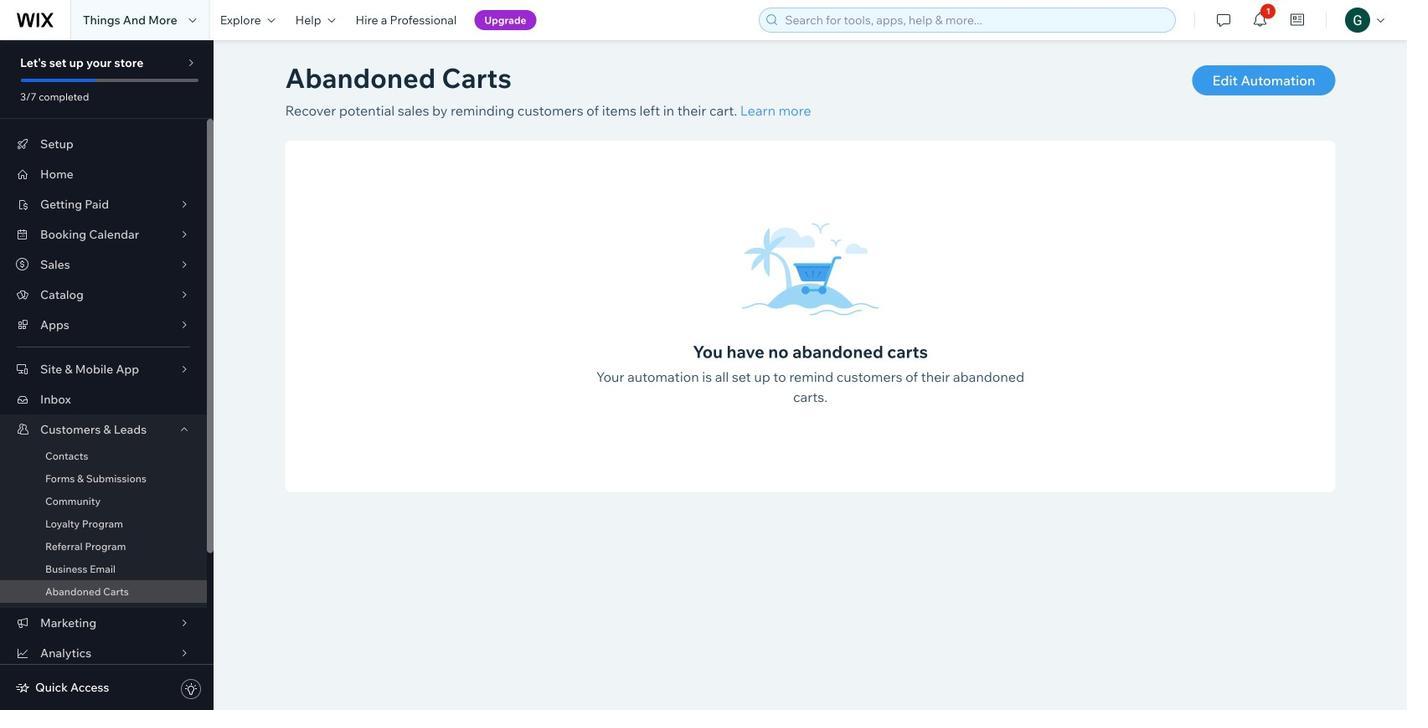 Task type: describe. For each thing, give the bounding box(es) containing it.
sidebar element
[[0, 40, 214, 711]]



Task type: vqa. For each thing, say whether or not it's contained in the screenshot.
STABLE.
no



Task type: locate. For each thing, give the bounding box(es) containing it.
Search for tools, apps, help & more... field
[[780, 8, 1171, 32]]



